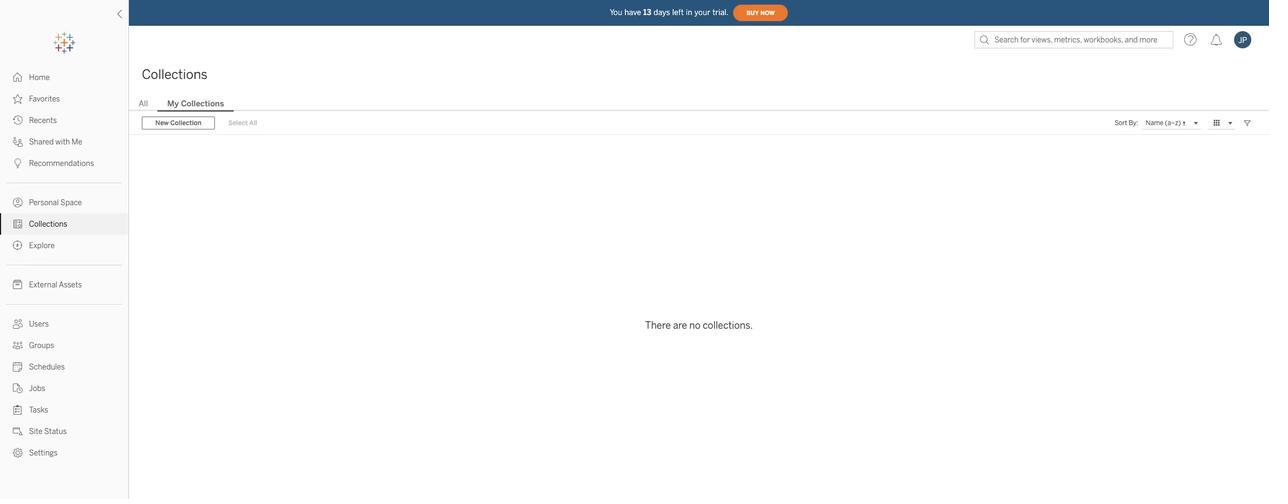 Task type: locate. For each thing, give the bounding box(es) containing it.
space
[[60, 198, 82, 207]]

name
[[1146, 119, 1164, 126]]

by text only_f5he34f image inside shared with me link
[[13, 137, 23, 147]]

6 by text only_f5he34f image from the top
[[13, 280, 23, 290]]

there
[[645, 320, 671, 332]]

new collection button
[[142, 117, 215, 129]]

buy
[[746, 9, 759, 16]]

by:
[[1129, 119, 1138, 127]]

your
[[695, 8, 710, 17]]

by text only_f5he34f image left the site
[[13, 427, 23, 436]]

select all
[[228, 119, 257, 127]]

by text only_f5he34f image for site status
[[13, 427, 23, 436]]

10 by text only_f5he34f image from the top
[[13, 427, 23, 436]]

by text only_f5he34f image left jobs
[[13, 384, 23, 393]]

by text only_f5he34f image left home
[[13, 73, 23, 82]]

by text only_f5he34f image for shared with me
[[13, 137, 23, 147]]

by text only_f5he34f image inside the favorites link
[[13, 94, 23, 104]]

external assets link
[[0, 274, 128, 296]]

select all button
[[221, 117, 264, 129]]

by text only_f5he34f image down 'personal space' link
[[13, 219, 23, 229]]

select
[[228, 119, 248, 127]]

site status link
[[0, 421, 128, 442]]

by text only_f5he34f image inside schedules link
[[13, 362, 23, 372]]

sort
[[1115, 119, 1127, 127]]

sort by:
[[1115, 119, 1138, 127]]

collections up my
[[142, 67, 208, 82]]

there are no collections.
[[645, 320, 753, 332]]

explore link
[[0, 235, 128, 256]]

favorites link
[[0, 88, 128, 110]]

2 by text only_f5he34f image from the top
[[13, 94, 23, 104]]

trial.
[[713, 8, 729, 17]]

by text only_f5he34f image inside the users link
[[13, 319, 23, 329]]

by text only_f5he34f image left favorites
[[13, 94, 23, 104]]

by text only_f5he34f image left personal at the top left
[[13, 198, 23, 207]]

1 vertical spatial collections
[[181, 99, 224, 109]]

personal
[[29, 198, 59, 207]]

all left my
[[139, 99, 148, 109]]

by text only_f5he34f image left schedules
[[13, 362, 23, 372]]

1 horizontal spatial all
[[249, 119, 257, 127]]

by text only_f5he34f image inside collections link
[[13, 219, 23, 229]]

home link
[[0, 67, 128, 88]]

collections main content
[[129, 54, 1269, 499]]

shared with me link
[[0, 131, 128, 153]]

by text only_f5he34f image left explore
[[13, 241, 23, 250]]

by text only_f5he34f image for users
[[13, 319, 23, 329]]

4 by text only_f5he34f image from the top
[[13, 341, 23, 350]]

by text only_f5he34f image left "recommendations"
[[13, 159, 23, 168]]

by text only_f5he34f image
[[13, 73, 23, 82], [13, 94, 23, 104], [13, 137, 23, 147], [13, 341, 23, 350], [13, 405, 23, 415]]

assets
[[59, 280, 82, 290]]

status
[[44, 427, 67, 436]]

with
[[55, 138, 70, 147]]

by text only_f5he34f image inside "jobs" link
[[13, 384, 23, 393]]

5 by text only_f5he34f image from the top
[[13, 241, 23, 250]]

9 by text only_f5he34f image from the top
[[13, 384, 23, 393]]

collection
[[170, 119, 201, 127]]

by text only_f5he34f image left "recents"
[[13, 116, 23, 125]]

groups link
[[0, 335, 128, 356]]

by text only_f5he34f image left groups
[[13, 341, 23, 350]]

1 vertical spatial all
[[249, 119, 257, 127]]

by text only_f5he34f image for settings
[[13, 448, 23, 458]]

by text only_f5he34f image inside external assets link
[[13, 280, 23, 290]]

site status
[[29, 427, 67, 436]]

users
[[29, 320, 49, 329]]

by text only_f5he34f image inside home link
[[13, 73, 23, 82]]

groups
[[29, 341, 54, 350]]

by text only_f5he34f image left settings on the left bottom of page
[[13, 448, 23, 458]]

grid view image
[[1212, 118, 1222, 128]]

5 by text only_f5he34f image from the top
[[13, 405, 23, 415]]

left
[[672, 8, 684, 17]]

by text only_f5he34f image for explore
[[13, 241, 23, 250]]

users link
[[0, 313, 128, 335]]

0 horizontal spatial all
[[139, 99, 148, 109]]

all right select
[[249, 119, 257, 127]]

collections link
[[0, 213, 128, 235]]

recommendations link
[[0, 153, 128, 174]]

8 by text only_f5he34f image from the top
[[13, 362, 23, 372]]

by text only_f5he34f image inside the explore link
[[13, 241, 23, 250]]

sub-spaces tab list
[[129, 98, 1269, 112]]

you have 13 days left in your trial.
[[610, 8, 729, 17]]

name (a–z) button
[[1142, 117, 1201, 129]]

collections down personal at the top left
[[29, 220, 67, 229]]

by text only_f5he34f image for recommendations
[[13, 159, 23, 168]]

by text only_f5he34f image left external
[[13, 280, 23, 290]]

by text only_f5he34f image inside settings link
[[13, 448, 23, 458]]

by text only_f5he34f image left users
[[13, 319, 23, 329]]

by text only_f5he34f image inside groups link
[[13, 341, 23, 350]]

navigation
[[129, 96, 1269, 112]]

recommendations
[[29, 159, 94, 168]]

3 by text only_f5he34f image from the top
[[13, 137, 23, 147]]

by text only_f5he34f image left shared
[[13, 137, 23, 147]]

0 vertical spatial collections
[[142, 67, 208, 82]]

days
[[654, 8, 670, 17]]

collections
[[142, 67, 208, 82], [181, 99, 224, 109], [29, 220, 67, 229]]

7 by text only_f5he34f image from the top
[[13, 319, 23, 329]]

Search for views, metrics, workbooks, and more text field
[[975, 31, 1174, 48]]

recents link
[[0, 110, 128, 131]]

personal space
[[29, 198, 82, 207]]

you
[[610, 8, 622, 17]]

by text only_f5he34f image inside site status link
[[13, 427, 23, 436]]

name (a–z)
[[1146, 119, 1181, 126]]

(a–z)
[[1165, 119, 1181, 126]]

collections up collection
[[181, 99, 224, 109]]

all inside sub-spaces tab list
[[139, 99, 148, 109]]

2 vertical spatial collections
[[29, 220, 67, 229]]

11 by text only_f5he34f image from the top
[[13, 448, 23, 458]]

by text only_f5he34f image for personal space
[[13, 198, 23, 207]]

collections inside sub-spaces tab list
[[181, 99, 224, 109]]

3 by text only_f5he34f image from the top
[[13, 198, 23, 207]]

by text only_f5he34f image for jobs
[[13, 384, 23, 393]]

explore
[[29, 241, 55, 250]]

by text only_f5he34f image for recents
[[13, 116, 23, 125]]

buy now
[[746, 9, 775, 16]]

4 by text only_f5he34f image from the top
[[13, 219, 23, 229]]

home
[[29, 73, 50, 82]]

2 by text only_f5he34f image from the top
[[13, 159, 23, 168]]

0 vertical spatial all
[[139, 99, 148, 109]]

collections.
[[703, 320, 753, 332]]

1 by text only_f5he34f image from the top
[[13, 116, 23, 125]]

all
[[139, 99, 148, 109], [249, 119, 257, 127]]

by text only_f5he34f image inside recommendations link
[[13, 159, 23, 168]]

by text only_f5he34f image for external assets
[[13, 280, 23, 290]]

by text only_f5he34f image inside 'personal space' link
[[13, 198, 23, 207]]

1 by text only_f5he34f image from the top
[[13, 73, 23, 82]]

by text only_f5he34f image
[[13, 116, 23, 125], [13, 159, 23, 168], [13, 198, 23, 207], [13, 219, 23, 229], [13, 241, 23, 250], [13, 280, 23, 290], [13, 319, 23, 329], [13, 362, 23, 372], [13, 384, 23, 393], [13, 427, 23, 436], [13, 448, 23, 458]]

by text only_f5he34f image inside tasks link
[[13, 405, 23, 415]]

by text only_f5he34f image inside recents link
[[13, 116, 23, 125]]

by text only_f5he34f image left tasks
[[13, 405, 23, 415]]

by text only_f5he34f image for schedules
[[13, 362, 23, 372]]



Task type: vqa. For each thing, say whether or not it's contained in the screenshot.
by text only_f5he34f icon corresponding to Recommendations
yes



Task type: describe. For each thing, give the bounding box(es) containing it.
collections inside main navigation. press the up and down arrow keys to access links. element
[[29, 220, 67, 229]]

jobs link
[[0, 378, 128, 399]]

now
[[760, 9, 775, 16]]

all inside button
[[249, 119, 257, 127]]

have
[[625, 8, 641, 17]]

schedules
[[29, 363, 65, 372]]

tasks
[[29, 406, 48, 415]]

in
[[686, 8, 692, 17]]

new collection
[[155, 119, 201, 127]]

site
[[29, 427, 42, 436]]

tasks link
[[0, 399, 128, 421]]

13
[[643, 8, 651, 17]]

navigation containing all
[[129, 96, 1269, 112]]

are
[[673, 320, 687, 332]]

external
[[29, 280, 57, 290]]

external assets
[[29, 280, 82, 290]]

shared
[[29, 138, 54, 147]]

personal space link
[[0, 192, 128, 213]]

settings
[[29, 449, 58, 458]]

buy now button
[[733, 4, 788, 21]]

settings link
[[0, 442, 128, 464]]

favorites
[[29, 95, 60, 104]]

recents
[[29, 116, 57, 125]]

by text only_f5he34f image for favorites
[[13, 94, 23, 104]]

no
[[689, 320, 701, 332]]

me
[[72, 138, 82, 147]]

shared with me
[[29, 138, 82, 147]]

navigation panel element
[[0, 32, 128, 464]]

by text only_f5he34f image for collections
[[13, 219, 23, 229]]

schedules link
[[0, 356, 128, 378]]

by text only_f5he34f image for tasks
[[13, 405, 23, 415]]

main navigation. press the up and down arrow keys to access links. element
[[0, 67, 128, 464]]

my collections
[[167, 99, 224, 109]]

jobs
[[29, 384, 45, 393]]

by text only_f5he34f image for groups
[[13, 341, 23, 350]]

new
[[155, 119, 169, 127]]

my
[[167, 99, 179, 109]]

by text only_f5he34f image for home
[[13, 73, 23, 82]]



